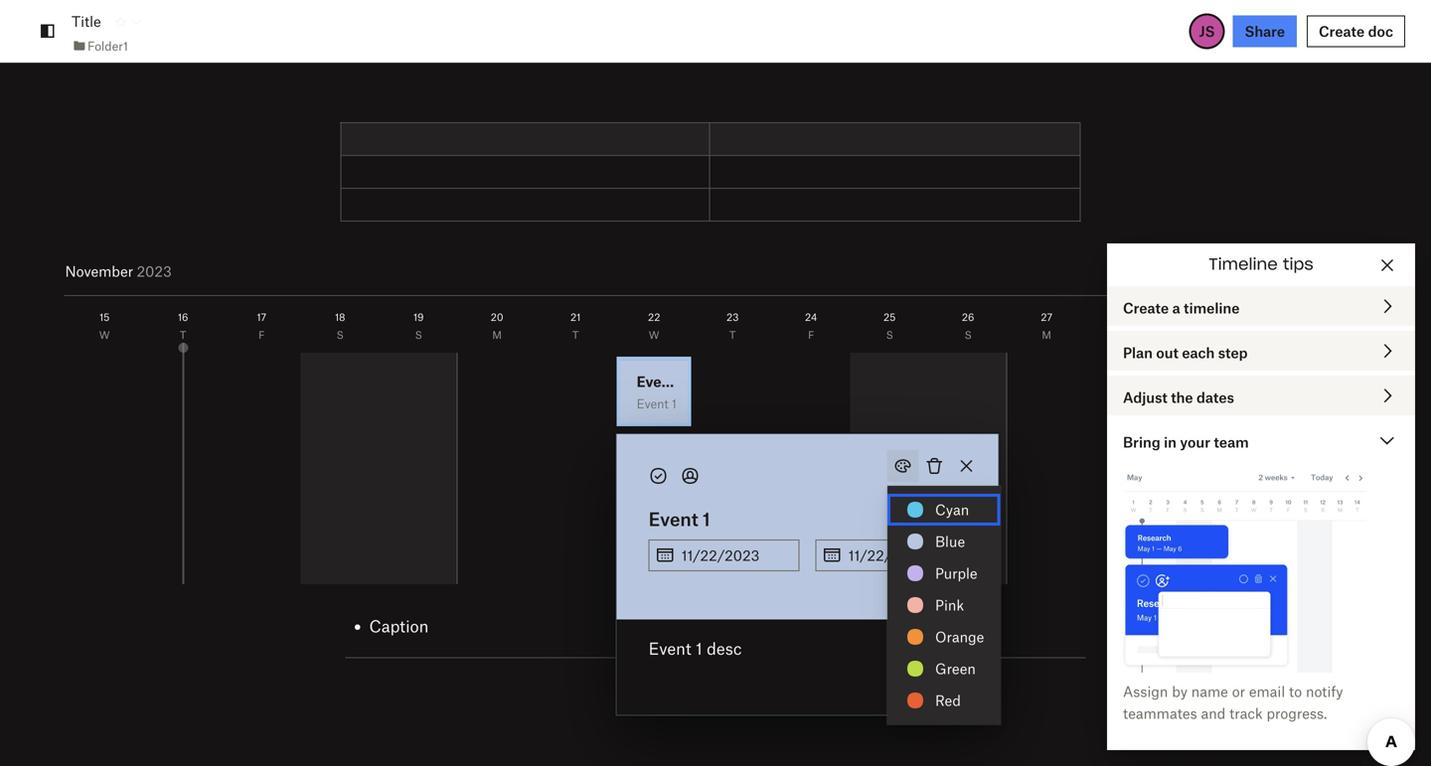 Task type: locate. For each thing, give the bounding box(es) containing it.
3 2023 from the left
[[142, 262, 177, 280]]

plan
[[1123, 344, 1153, 361]]

29 w
[[1198, 311, 1210, 341]]

t for 21 t
[[572, 329, 579, 341]]

w
[[99, 329, 110, 341], [649, 329, 660, 341], [1199, 329, 1209, 341]]

adjust
[[1123, 389, 1168, 406]]

folder1
[[87, 38, 128, 53]]

purple menu item
[[888, 558, 1000, 589]]

0 vertical spatial 1
[[703, 507, 710, 530]]

f for 24 f
[[808, 329, 814, 341]]

s inside '18 s'
[[337, 329, 344, 341]]

2 horizontal spatial w
[[1199, 329, 1209, 341]]

t down 28 in the right of the page
[[1122, 329, 1129, 341]]

1 f from the left
[[259, 329, 265, 341]]

menu
[[888, 486, 1000, 725]]

27 m
[[1041, 311, 1053, 341]]

2 2023 from the left
[[137, 262, 172, 280]]

1 horizontal spatial w
[[649, 329, 660, 341]]

teammates
[[1123, 705, 1198, 722]]

t
[[180, 329, 186, 341], [572, 329, 579, 341], [730, 329, 736, 341], [1122, 329, 1129, 341], [1279, 329, 1286, 341]]

w inside 22 w
[[649, 329, 660, 341]]

1 vertical spatial event
[[649, 638, 692, 659]]

create left doc at the right
[[1319, 22, 1365, 40]]

m down 20
[[492, 329, 502, 341]]

2 event from the top
[[649, 638, 692, 659]]

pink
[[935, 596, 964, 614]]

5 t from the left
[[1279, 329, 1286, 341]]

w down 29
[[1199, 329, 1209, 341]]

1 event from the top
[[649, 507, 698, 530]]

1 for event 1 desc
[[696, 638, 703, 659]]

t inside 28 t
[[1122, 329, 1129, 341]]

create left a
[[1123, 299, 1169, 317]]

f inside 17 f
[[259, 329, 265, 341]]

w down 15
[[99, 329, 110, 341]]

29
[[1198, 311, 1210, 323]]

create inside 'create doc' 'popup button'
[[1319, 22, 1365, 40]]

19
[[413, 311, 424, 323]]

s inside 26 s
[[965, 329, 972, 341]]

f inside '24 f'
[[808, 329, 814, 341]]

s down 19
[[415, 329, 422, 341]]

28
[[1119, 311, 1132, 323]]

w inside 29 w
[[1199, 329, 1209, 341]]

blue
[[935, 533, 965, 550]]

by
[[1172, 683, 1188, 700]]

share
[[1245, 22, 1285, 40]]

and
[[1201, 705, 1226, 722]]

0 horizontal spatial create
[[1123, 299, 1169, 317]]

november
[[65, 262, 133, 280]]

event
[[649, 507, 698, 530], [649, 638, 692, 659]]

create inside create a timeline popup button
[[1123, 299, 1169, 317]]

21
[[571, 311, 581, 323]]

event 1
[[649, 507, 710, 530]]

s down the 25
[[886, 329, 893, 341]]

t inside 21 t
[[572, 329, 579, 341]]

1 vertical spatial create
[[1123, 299, 1169, 317]]

green
[[935, 660, 976, 677]]

september
[[65, 262, 139, 280]]

0 horizontal spatial 1
[[696, 638, 703, 659]]

16
[[178, 311, 188, 323]]

event for event 1 desc
[[649, 638, 692, 659]]

name
[[1192, 683, 1229, 700]]

event for event 1
[[649, 507, 698, 530]]

event 1 desc
[[649, 638, 742, 659]]

f down december
[[1358, 329, 1364, 341]]

2 m from the left
[[1042, 329, 1052, 341]]

the
[[1171, 389, 1193, 406]]

step
[[1218, 344, 1248, 361]]

1 vertical spatial 1
[[696, 638, 703, 659]]

bring in your team button
[[1107, 420, 1416, 460]]

2023 for november 2023
[[137, 262, 172, 280]]

t down 21
[[572, 329, 579, 341]]

s down 18
[[337, 329, 344, 341]]

blue menu item
[[888, 526, 1000, 558]]

4 s from the left
[[965, 329, 972, 341]]

email
[[1249, 683, 1286, 700]]

0 horizontal spatial f
[[259, 329, 265, 341]]

1 horizontal spatial m
[[1042, 329, 1052, 341]]

m down the 27
[[1042, 329, 1052, 341]]

w for 29 w
[[1199, 329, 1209, 341]]

timeline
[[1209, 257, 1278, 273]]

3 t from the left
[[730, 329, 736, 341]]

19 s
[[413, 311, 424, 341]]

doc
[[1368, 22, 1394, 40]]

2 t from the left
[[572, 329, 579, 341]]

pink menu item
[[888, 589, 1000, 621]]

m for 20 m
[[492, 329, 502, 341]]

24 f
[[805, 311, 817, 341]]

1 m from the left
[[492, 329, 502, 341]]

assign by name or email to notify teammates and track progress.
[[1123, 683, 1343, 722]]

orange
[[935, 628, 984, 646]]

f down 24
[[808, 329, 814, 341]]

23 t
[[727, 311, 739, 341]]

september 2023
[[65, 262, 177, 280]]

None text field
[[849, 541, 966, 571]]

t down create a timeline popup button
[[1279, 329, 1286, 341]]

s down 26
[[965, 329, 972, 341]]

4 t from the left
[[1122, 329, 1129, 341]]

2 f from the left
[[808, 329, 814, 341]]

out
[[1156, 344, 1179, 361]]

t inside 16 t
[[180, 329, 186, 341]]

s
[[337, 329, 344, 341], [415, 329, 422, 341], [886, 329, 893, 341], [965, 329, 972, 341]]

w for 22 w
[[649, 329, 660, 341]]

s inside 19 s
[[415, 329, 422, 341]]

m for 27 m
[[1042, 329, 1052, 341]]

26
[[962, 311, 975, 323]]

f down '17'
[[259, 329, 265, 341]]

caption
[[369, 616, 429, 636]]

2023
[[122, 262, 157, 280], [137, 262, 172, 280], [142, 262, 177, 280]]

18 s
[[335, 311, 345, 341]]

17 f
[[257, 311, 266, 341]]

1 s from the left
[[337, 329, 344, 341]]

2 w from the left
[[649, 329, 660, 341]]

25
[[884, 311, 896, 323]]

1 t from the left
[[180, 329, 186, 341]]

2 horizontal spatial f
[[1358, 329, 1364, 341]]

plan out each step button
[[1107, 331, 1416, 371]]

t inside '23 t'
[[730, 329, 736, 341]]

folder1 link
[[72, 36, 128, 55]]

0 vertical spatial event
[[649, 507, 698, 530]]

in
[[1164, 433, 1177, 451]]

20
[[491, 311, 504, 323]]

1
[[703, 507, 710, 530], [696, 638, 703, 659]]

js button
[[1189, 13, 1225, 49]]

m
[[492, 329, 502, 341], [1042, 329, 1052, 341]]

menu containing cyan
[[888, 486, 1000, 725]]

1 2023 from the left
[[122, 262, 157, 280]]

bring
[[1123, 433, 1161, 451]]

1 horizontal spatial 1
[[703, 507, 710, 530]]

s inside 25 s
[[886, 329, 893, 341]]

0 vertical spatial create
[[1319, 22, 1365, 40]]

1 horizontal spatial create
[[1319, 22, 1365, 40]]

adjust the dates
[[1123, 389, 1235, 406]]

None text field
[[682, 541, 799, 571]]

cyan
[[935, 501, 969, 518]]

0 horizontal spatial w
[[99, 329, 110, 341]]

0 horizontal spatial m
[[492, 329, 502, 341]]

bring in your team
[[1123, 433, 1249, 451]]

t for 16 t
[[180, 329, 186, 341]]

m inside 27 m
[[1042, 329, 1052, 341]]

w down 22
[[649, 329, 660, 341]]

2023 for october 2023
[[122, 262, 157, 280]]

1 horizontal spatial f
[[808, 329, 814, 341]]

m inside 20 m
[[492, 329, 502, 341]]

t down 16
[[180, 329, 186, 341]]

1 w from the left
[[99, 329, 110, 341]]

3 w from the left
[[1199, 329, 1209, 341]]

s for 18 s
[[337, 329, 344, 341]]

3 f from the left
[[1358, 329, 1364, 341]]

t down 23
[[730, 329, 736, 341]]

2 s from the left
[[415, 329, 422, 341]]

adjust the dates link
[[1107, 376, 1416, 416]]

3 s from the left
[[886, 329, 893, 341]]

1 for event 1
[[703, 507, 710, 530]]

red
[[935, 692, 961, 709]]

assign
[[1123, 683, 1168, 700]]



Task type: describe. For each thing, give the bounding box(es) containing it.
create doc button
[[1307, 15, 1406, 47]]

timeline
[[1184, 299, 1240, 317]]

16 t
[[178, 311, 188, 341]]

plan out each step
[[1123, 344, 1248, 361]]

december
[[1322, 262, 1390, 280]]

21 t
[[571, 311, 581, 341]]

dates
[[1197, 389, 1235, 406]]

title link
[[72, 10, 101, 32]]

create a timeline
[[1123, 299, 1240, 317]]

create a timeline link
[[1107, 286, 1416, 326]]

desc
[[707, 638, 742, 659]]

track
[[1230, 705, 1263, 722]]

october 2023
[[65, 262, 157, 280]]

t for 28 t
[[1122, 329, 1129, 341]]

f for 17 f
[[259, 329, 265, 341]]

plan out each step link
[[1107, 331, 1416, 371]]

s for 26 s
[[965, 329, 972, 341]]

15
[[99, 311, 110, 323]]

a
[[1173, 299, 1181, 317]]

create doc
[[1319, 22, 1394, 40]]

18
[[335, 311, 345, 323]]

2023 for september 2023
[[142, 262, 177, 280]]

s for 19 s
[[415, 329, 422, 341]]

create for create doc
[[1319, 22, 1365, 40]]

w for 15 w
[[99, 329, 110, 341]]

title
[[72, 13, 101, 30]]

tips
[[1283, 257, 1314, 273]]

js
[[1199, 22, 1215, 40]]

17
[[257, 311, 266, 323]]

or
[[1232, 683, 1246, 700]]

each
[[1182, 344, 1215, 361]]

team
[[1214, 433, 1249, 451]]

26 s
[[962, 311, 975, 341]]

october
[[65, 262, 119, 280]]

your
[[1180, 433, 1211, 451]]

progress.
[[1267, 705, 1328, 722]]

23
[[727, 311, 739, 323]]

28 t
[[1119, 311, 1132, 341]]

t for 23 t
[[730, 329, 736, 341]]

share button
[[1233, 15, 1297, 47]]

orange menu item
[[888, 621, 1000, 653]]

create for create a timeline
[[1123, 299, 1169, 317]]

create a timeline button
[[1107, 286, 1416, 326]]

22
[[648, 311, 660, 323]]

green menu item
[[888, 653, 1000, 685]]

red menu item
[[888, 685, 1000, 717]]

15 w
[[99, 311, 110, 341]]

25 s
[[884, 311, 896, 341]]

cyan menu item
[[888, 494, 1000, 526]]

24
[[805, 311, 817, 323]]

20 m
[[491, 311, 504, 341]]

timeline tips
[[1209, 257, 1314, 273]]

bring in your team link
[[1107, 420, 1416, 460]]

purple
[[935, 565, 978, 582]]

27
[[1041, 311, 1053, 323]]

to
[[1289, 683, 1302, 700]]

22 w
[[648, 311, 660, 341]]

s for 25 s
[[886, 329, 893, 341]]

november 2023
[[65, 262, 172, 280]]

notify
[[1306, 683, 1343, 700]]

adjust the dates button
[[1107, 376, 1416, 416]]



Task type: vqa. For each thing, say whether or not it's contained in the screenshot.
the top Deleted
no



